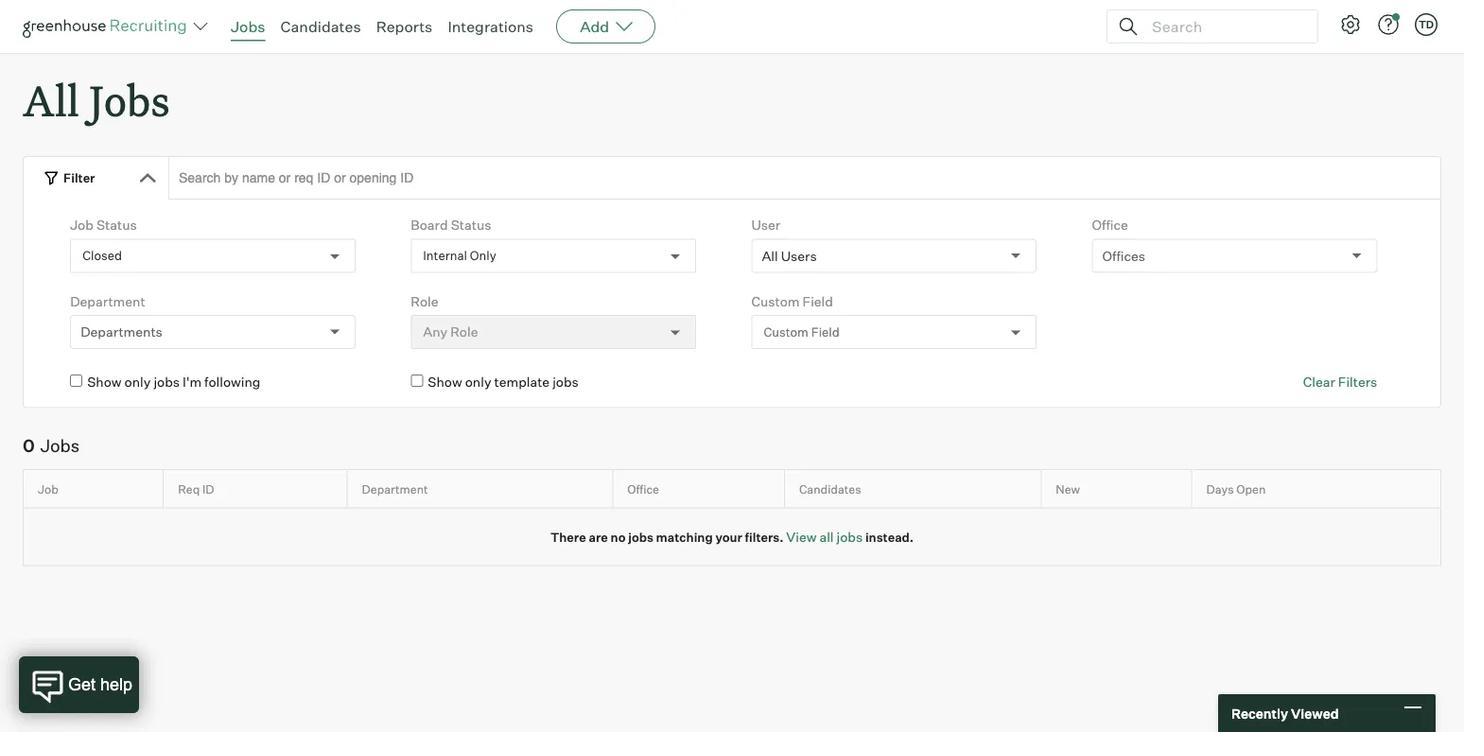 Task type: locate. For each thing, give the bounding box(es) containing it.
reports link
[[376, 17, 433, 36]]

1 horizontal spatial only
[[465, 374, 492, 391]]

departments
[[81, 324, 163, 340]]

your
[[716, 530, 743, 545]]

2 show from the left
[[428, 374, 462, 391]]

show only template jobs
[[428, 374, 579, 391]]

job
[[70, 217, 94, 233], [38, 482, 58, 496]]

2 only from the left
[[465, 374, 492, 391]]

1 vertical spatial job
[[38, 482, 58, 496]]

0 horizontal spatial only
[[125, 374, 151, 391]]

2 status from the left
[[451, 217, 491, 233]]

job for job
[[38, 482, 58, 496]]

1 horizontal spatial show
[[428, 374, 462, 391]]

custom field
[[752, 293, 834, 310], [764, 325, 840, 340]]

0 horizontal spatial job
[[38, 482, 58, 496]]

following
[[204, 374, 261, 391]]

users
[[781, 248, 817, 264]]

office up the offices
[[1092, 217, 1129, 233]]

all
[[23, 72, 79, 128], [762, 248, 778, 264]]

job down 0 jobs
[[38, 482, 58, 496]]

1 vertical spatial jobs
[[89, 72, 170, 128]]

only left 'template'
[[465, 374, 492, 391]]

0 horizontal spatial jobs
[[40, 435, 80, 457]]

configure image
[[1340, 13, 1363, 36]]

jobs for 0 jobs
[[40, 435, 80, 457]]

1 vertical spatial all
[[762, 248, 778, 264]]

0 vertical spatial all
[[23, 72, 79, 128]]

td button
[[1416, 13, 1438, 36]]

show right show only jobs i'm following option
[[87, 374, 122, 391]]

clear
[[1304, 374, 1336, 391]]

reports
[[376, 17, 433, 36]]

all
[[820, 529, 834, 545]]

role
[[411, 293, 439, 310]]

new
[[1056, 482, 1081, 496]]

1 horizontal spatial office
[[1092, 217, 1129, 233]]

1 vertical spatial department
[[362, 482, 428, 496]]

0 vertical spatial jobs
[[231, 17, 265, 36]]

0 vertical spatial office
[[1092, 217, 1129, 233]]

0 vertical spatial custom
[[752, 293, 800, 310]]

2 vertical spatial jobs
[[40, 435, 80, 457]]

all jobs
[[23, 72, 170, 128]]

jobs
[[154, 374, 180, 391], [553, 374, 579, 391], [837, 529, 863, 545], [628, 530, 654, 545]]

jobs right 'template'
[[553, 374, 579, 391]]

only down the departments
[[125, 374, 151, 391]]

1 horizontal spatial all
[[762, 248, 778, 264]]

filters
[[1339, 374, 1378, 391]]

add
[[580, 17, 610, 36]]

0 vertical spatial candidates
[[281, 17, 361, 36]]

1 horizontal spatial status
[[451, 217, 491, 233]]

candidates link
[[281, 17, 361, 36]]

days
[[1207, 482, 1234, 496]]

1 horizontal spatial job
[[70, 217, 94, 233]]

status up internal only
[[451, 217, 491, 233]]

Search text field
[[1148, 13, 1301, 40]]

custom
[[752, 293, 800, 310], [764, 325, 809, 340]]

offices
[[1103, 248, 1146, 264]]

req id
[[178, 482, 214, 496]]

there are no jobs matching your filters. view all jobs instead.
[[551, 529, 914, 545]]

custom field down users
[[764, 325, 840, 340]]

0 horizontal spatial all
[[23, 72, 79, 128]]

jobs left candidates link
[[231, 17, 265, 36]]

1 horizontal spatial jobs
[[89, 72, 170, 128]]

0 jobs
[[23, 435, 80, 457]]

all up 'filter'
[[23, 72, 79, 128]]

only for jobs
[[125, 374, 151, 391]]

0 horizontal spatial department
[[70, 293, 145, 310]]

office up matching
[[628, 482, 659, 496]]

view all jobs link
[[787, 529, 863, 545]]

candidates right jobs link
[[281, 17, 361, 36]]

jobs right 0
[[40, 435, 80, 457]]

internal
[[423, 248, 467, 263]]

1 horizontal spatial candidates
[[799, 482, 862, 496]]

department
[[70, 293, 145, 310], [362, 482, 428, 496]]

td
[[1419, 18, 1435, 31]]

1 show from the left
[[87, 374, 122, 391]]

2 horizontal spatial jobs
[[231, 17, 265, 36]]

filter
[[63, 170, 95, 185]]

1 status from the left
[[96, 217, 137, 233]]

candidates up all
[[799, 482, 862, 496]]

show right show only template jobs option
[[428, 374, 462, 391]]

add button
[[557, 9, 656, 44]]

status for board status
[[451, 217, 491, 233]]

show for show only template jobs
[[428, 374, 462, 391]]

0 horizontal spatial status
[[96, 217, 137, 233]]

job up closed
[[70, 217, 94, 233]]

td button
[[1412, 9, 1442, 40]]

0 vertical spatial job
[[70, 217, 94, 233]]

0 horizontal spatial office
[[628, 482, 659, 496]]

Search by name or req ID or opening ID text field
[[168, 156, 1442, 200]]

field
[[803, 293, 834, 310], [812, 325, 840, 340]]

0 horizontal spatial show
[[87, 374, 122, 391]]

job for job status
[[70, 217, 94, 233]]

show
[[87, 374, 122, 391], [428, 374, 462, 391]]

all left users
[[762, 248, 778, 264]]

status
[[96, 217, 137, 233], [451, 217, 491, 233]]

jobs right no on the bottom of page
[[628, 530, 654, 545]]

only
[[125, 374, 151, 391], [465, 374, 492, 391]]

jobs
[[231, 17, 265, 36], [89, 72, 170, 128], [40, 435, 80, 457]]

office
[[1092, 217, 1129, 233], [628, 482, 659, 496]]

jobs down greenhouse recruiting image
[[89, 72, 170, 128]]

internal only
[[423, 248, 497, 263]]

candidates
[[281, 17, 361, 36], [799, 482, 862, 496]]

custom field down 'all users' option
[[752, 293, 834, 310]]

1 only from the left
[[125, 374, 151, 391]]

all for all jobs
[[23, 72, 79, 128]]

status up closed
[[96, 217, 137, 233]]



Task type: describe. For each thing, give the bounding box(es) containing it.
show for show only jobs i'm following
[[87, 374, 122, 391]]

jobs right all
[[837, 529, 863, 545]]

clear filters
[[1304, 374, 1378, 391]]

1 vertical spatial custom
[[764, 325, 809, 340]]

Show only template jobs checkbox
[[411, 375, 423, 387]]

job status
[[70, 217, 137, 233]]

only
[[470, 248, 497, 263]]

recently
[[1232, 705, 1289, 722]]

1 vertical spatial custom field
[[764, 325, 840, 340]]

board status
[[411, 217, 491, 233]]

there
[[551, 530, 586, 545]]

0 vertical spatial field
[[803, 293, 834, 310]]

template
[[494, 374, 550, 391]]

0
[[23, 435, 35, 457]]

board
[[411, 217, 448, 233]]

days open
[[1207, 482, 1266, 496]]

jobs inside 'there are no jobs matching your filters. view all jobs instead.'
[[628, 530, 654, 545]]

open
[[1237, 482, 1266, 496]]

i'm
[[183, 374, 202, 391]]

show only jobs i'm following
[[87, 374, 261, 391]]

only for template
[[465, 374, 492, 391]]

integrations link
[[448, 17, 534, 36]]

1 horizontal spatial department
[[362, 482, 428, 496]]

filters.
[[745, 530, 784, 545]]

user
[[752, 217, 781, 233]]

integrations
[[448, 17, 534, 36]]

closed
[[82, 248, 122, 263]]

all users option
[[762, 248, 817, 264]]

status for job status
[[96, 217, 137, 233]]

jobs link
[[231, 17, 265, 36]]

1 vertical spatial office
[[628, 482, 659, 496]]

id
[[202, 482, 214, 496]]

are
[[589, 530, 608, 545]]

all users
[[762, 248, 817, 264]]

view
[[787, 529, 817, 545]]

req
[[178, 482, 200, 496]]

0 horizontal spatial candidates
[[281, 17, 361, 36]]

viewed
[[1292, 705, 1339, 722]]

greenhouse recruiting image
[[23, 15, 193, 38]]

matching
[[656, 530, 713, 545]]

jobs left i'm
[[154, 374, 180, 391]]

1 vertical spatial candidates
[[799, 482, 862, 496]]

no
[[611, 530, 626, 545]]

clear filters link
[[1304, 373, 1378, 391]]

Show only jobs I'm following checkbox
[[70, 375, 82, 387]]

0 vertical spatial custom field
[[752, 293, 834, 310]]

all for all users
[[762, 248, 778, 264]]

1 vertical spatial field
[[812, 325, 840, 340]]

recently viewed
[[1232, 705, 1339, 722]]

0 vertical spatial department
[[70, 293, 145, 310]]

jobs for all jobs
[[89, 72, 170, 128]]

instead.
[[866, 530, 914, 545]]



Task type: vqa. For each thing, say whether or not it's contained in the screenshot.
name associated with First
no



